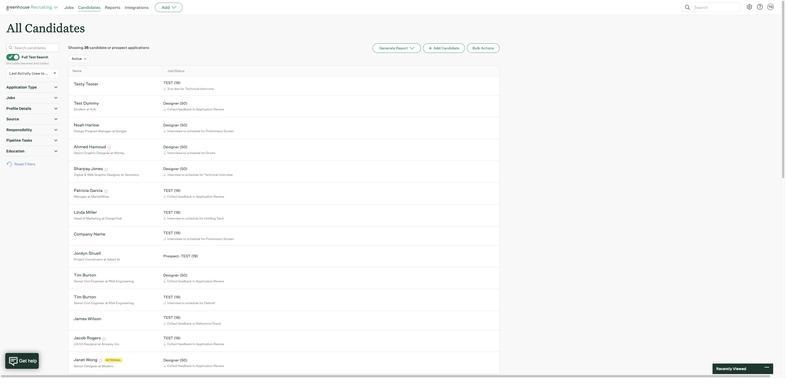 Task type: describe. For each thing, give the bounding box(es) containing it.
profile details
[[6, 106, 31, 111]]

1 vertical spatial candidates
[[25, 20, 85, 36]]

filters
[[25, 162, 35, 167]]

test inside test (19) interview to schedule for debrief
[[163, 296, 173, 300]]

interviews for test (19) interviews to schedule for preliminary screen
[[167, 237, 183, 241]]

3
[[167, 87, 169, 91]]

(19) inside test (19) interviews to schedule for preliminary screen
[[174, 231, 181, 236]]

engineer for test (19)
[[91, 302, 104, 306]]

digital & web graphic designer at xeometry
[[74, 173, 139, 177]]

sharpay jones
[[74, 166, 103, 172]]

recently
[[716, 367, 732, 372]]

td
[[768, 5, 773, 9]]

janet
[[74, 358, 85, 363]]

feedback for student at n/a
[[178, 108, 192, 111]]

at inside noah harlow design program manager at google
[[112, 129, 115, 133]]

test dummy student at n/a
[[74, 101, 99, 111]]

senior graphic designer at morley
[[74, 151, 124, 155]]

to for last activity (new to old)
[[41, 71, 45, 76]]

prospect:
[[163, 254, 180, 259]]

inc.
[[115, 343, 120, 347]]

civil for designer (50)
[[84, 280, 90, 284]]

greenhouse recruiting image
[[6, 4, 54, 11]]

or
[[108, 45, 111, 50]]

designer (50) interviews to schedule for preliminary screen
[[163, 123, 234, 133]]

1 vertical spatial graphic
[[94, 173, 106, 177]]

reset filters
[[14, 162, 35, 167]]

reset
[[14, 162, 24, 167]]

0 horizontal spatial name
[[72, 69, 82, 73]]

36
[[84, 45, 89, 50]]

internal
[[106, 359, 121, 363]]

patricia garcia link
[[74, 188, 103, 194]]

all candidates
[[6, 20, 85, 36]]

collect for manager at marketwise
[[167, 195, 178, 199]]

dummy
[[83, 101, 99, 106]]

interviews for designer (50) interviews to schedule for preliminary screen
[[167, 129, 183, 133]]

web
[[87, 173, 94, 177]]

burton for designer
[[83, 273, 96, 278]]

last activity (new to old) option
[[9, 71, 52, 76]]

collect feedback in application review link for patricia garcia
[[163, 194, 226, 199]]

candidate
[[442, 46, 459, 50]]

engineer for designer (50)
[[91, 280, 104, 284]]

schedule for test (19) interview to schedule for holding tank
[[185, 217, 199, 221]]

harlow
[[85, 123, 99, 128]]

janet wong has been in application review for more than 5 days image
[[98, 360, 103, 363]]

test (19) interview to schedule for debrief
[[163, 296, 215, 306]]

reference
[[196, 322, 211, 326]]

hamoud
[[89, 145, 106, 150]]

wong
[[86, 358, 97, 363]]

test dummy link
[[74, 101, 99, 107]]

generate report
[[379, 46, 408, 50]]

application for senior designer at modern
[[196, 365, 213, 369]]

digital
[[74, 173, 83, 177]]

head
[[74, 217, 82, 221]]

tank
[[217, 217, 224, 221]]

company name
[[74, 232, 105, 237]]

showing
[[68, 45, 83, 50]]

profile
[[6, 106, 18, 111]]

showing 36 candidate or prospect applications
[[68, 45, 149, 50]]

schedule for designer (50) interviews to schedule for preliminary screen
[[187, 129, 200, 133]]

test inside 'test (19) 3 to-dos for technical interview'
[[163, 81, 173, 85]]

integrations
[[125, 5, 149, 10]]

(50) for senior designer at modern
[[180, 359, 187, 363]]

reports link
[[105, 5, 121, 10]]

for for test (19) interviews to schedule for preliminary screen
[[201, 237, 205, 241]]

feedback for manager at marketwise
[[178, 195, 192, 199]]

application for manager at marketwise
[[196, 195, 213, 199]]

(19) for collect feedback in application review link associated with jacob rogers
[[174, 337, 181, 341]]

reset filters button
[[6, 159, 38, 169]]

0 vertical spatial candidates
[[78, 5, 101, 10]]

candidate
[[90, 45, 107, 50]]

marketing
[[86, 217, 101, 221]]

schedule for test (19) interview to schedule for debrief
[[185, 302, 199, 306]]

engineering for designer (50)
[[116, 280, 134, 284]]

1 horizontal spatial name
[[94, 232, 105, 237]]

&
[[84, 173, 86, 177]]

(19) for interview to schedule for debrief link on the bottom left
[[174, 296, 181, 300]]

3 to-dos for technical interview link
[[163, 86, 215, 91]]

generate
[[379, 46, 395, 50]]

test (19) interview to schedule for holding tank
[[163, 211, 224, 221]]

adept
[[107, 258, 116, 262]]

feedback for senior civil engineer at rsa engineering
[[178, 280, 192, 284]]

rogers
[[87, 336, 101, 341]]

collect for ux/ui designer at anyway, inc.
[[167, 343, 178, 347]]

actions
[[481, 46, 494, 50]]

test inside test (19) interviews to schedule for preliminary screen
[[163, 231, 173, 236]]

4 senior from the top
[[74, 365, 83, 369]]

3 senior from the top
[[74, 302, 83, 306]]

add candidate
[[434, 46, 459, 50]]

1 review from the top
[[214, 108, 224, 111]]

rsa for test (19)
[[109, 302, 115, 306]]

to for designer (50) interviews to schedule for onsite
[[183, 151, 186, 155]]

add for add
[[162, 5, 170, 10]]

ahmed hamoud link
[[74, 145, 106, 151]]

(includes
[[6, 61, 20, 65]]

to for test (19) interview to schedule for debrief
[[182, 302, 185, 306]]

manager at marketwise
[[74, 195, 109, 199]]

ux/ui designer at anyway, inc.
[[74, 343, 120, 347]]

james wilson link
[[74, 317, 101, 323]]

miller
[[86, 210, 97, 215]]

testy
[[74, 82, 85, 87]]

shuell
[[89, 251, 101, 257]]

in for senior civil engineer at rsa engineering
[[193, 280, 195, 284]]

jordyn
[[74, 251, 88, 257]]

activity
[[18, 71, 31, 76]]

jordyn shuell project coordinator at adept ai
[[74, 251, 120, 262]]

designer (50) collect feedback in application review for burton
[[163, 274, 224, 284]]

collect feedback in application review link for janet wong
[[163, 364, 226, 369]]

to for designer (50) interviews to schedule for preliminary screen
[[183, 129, 186, 133]]

test (19) collect feedback in application review for jacob rogers
[[163, 337, 224, 347]]

schedule for designer (50) interviews to schedule for onsite
[[187, 151, 200, 155]]

burton for test
[[83, 295, 96, 300]]

3 designer (50) collect feedback in application review from the top
[[163, 359, 224, 369]]

viewed
[[733, 367, 746, 372]]

bulk actions
[[472, 46, 494, 50]]

senior designer at modern
[[74, 365, 113, 369]]

(19) for the '3 to-dos for technical interview' "link"
[[174, 81, 181, 85]]

google
[[116, 129, 126, 133]]

generate report button
[[373, 44, 421, 53]]

patricia garcia
[[74, 188, 103, 194]]

civil for test (19)
[[84, 302, 90, 306]]

reports
[[105, 5, 121, 10]]

at inside linda miller head of marketing at designhub
[[102, 217, 105, 221]]

3 review from the top
[[214, 280, 224, 284]]

interview for designer (50) interview to schedule for technical interview
[[167, 173, 181, 177]]

program
[[85, 129, 98, 133]]

(50) for senior civil engineer at rsa engineering
[[180, 274, 187, 278]]

at inside jordyn shuell project coordinator at adept ai
[[103, 258, 106, 262]]

ahmed hamoud has been in onsite for more than 21 days image
[[107, 147, 112, 150]]

test (19) 3 to-dos for technical interview
[[163, 81, 214, 91]]

td button
[[766, 3, 775, 11]]

designer inside designer (50) interview to schedule for technical interview
[[163, 167, 179, 171]]

jobs link
[[64, 5, 74, 10]]

to-
[[170, 87, 174, 91]]

designer inside designer (50) interviews to schedule for preliminary screen
[[163, 123, 179, 128]]

project
[[74, 258, 84, 262]]

engineering for test (19)
[[116, 302, 134, 306]]

collect for senior civil engineer at rsa engineering
[[167, 280, 178, 284]]

preliminary for (50)
[[206, 129, 223, 133]]

education
[[6, 149, 25, 154]]

xeometry
[[125, 173, 139, 177]]

details
[[19, 106, 31, 111]]

wilson
[[88, 317, 101, 322]]

review for janet wong
[[214, 365, 224, 369]]

old)
[[45, 71, 52, 76]]



Task type: locate. For each thing, give the bounding box(es) containing it.
2 interviews from the top
[[167, 151, 183, 155]]

2 interviews to schedule for preliminary screen link from the top
[[163, 237, 235, 242]]

2 tim burton link from the top
[[74, 295, 96, 301]]

marketwise
[[91, 195, 109, 199]]

for right dos
[[180, 87, 184, 91]]

interview inside test (19) interview to schedule for debrief
[[167, 302, 181, 306]]

1 engineering from the top
[[116, 280, 134, 284]]

full
[[22, 55, 28, 59]]

anyway,
[[102, 343, 114, 347]]

add
[[162, 5, 170, 10], [434, 46, 441, 50]]

linda miller link
[[74, 210, 97, 216]]

1 vertical spatial designer (50) collect feedback in application review
[[163, 274, 224, 284]]

for for designer (50) interviews to schedule for preliminary screen
[[201, 129, 205, 133]]

1 horizontal spatial jobs
[[64, 5, 74, 10]]

integrations link
[[125, 5, 149, 10]]

0 vertical spatial preliminary
[[206, 129, 223, 133]]

schedule inside test (19) interview to schedule for debrief
[[185, 302, 199, 306]]

for left onsite
[[201, 151, 205, 155]]

0 vertical spatial technical
[[185, 87, 199, 91]]

5 collect from the top
[[167, 343, 178, 347]]

1 in from the top
[[193, 108, 195, 111]]

feedback inside test (19) collect feedback in reference check
[[178, 322, 192, 326]]

test (19) collect feedback in reference check
[[163, 316, 221, 326]]

jones
[[91, 166, 103, 172]]

(19) for collect feedback in reference check 'link'
[[174, 316, 181, 321]]

(50) for digital & web graphic designer at xeometry
[[180, 167, 187, 171]]

0 vertical spatial burton
[[83, 273, 96, 278]]

burton down "coordinator"
[[83, 273, 96, 278]]

add button
[[155, 3, 183, 12]]

student
[[74, 108, 86, 111]]

patricia garcia has been in application review for more than 5 days image
[[103, 190, 108, 194]]

garcia
[[90, 188, 103, 194]]

add inside add popup button
[[162, 5, 170, 10]]

to inside designer (50) interview to schedule for technical interview
[[182, 173, 185, 177]]

1 burton from the top
[[83, 273, 96, 278]]

company
[[74, 232, 93, 237]]

screen for (19)
[[223, 237, 234, 241]]

test
[[74, 101, 82, 106]]

collect feedback in application review link for jacob rogers
[[163, 342, 226, 347]]

tim burton senior civil engineer at rsa engineering up the 'wilson'
[[74, 295, 134, 306]]

test
[[163, 81, 173, 85], [163, 189, 173, 193], [163, 211, 173, 215], [163, 231, 173, 236], [181, 254, 191, 259], [163, 296, 173, 300], [163, 316, 173, 321], [163, 337, 173, 341]]

screen inside designer (50) interviews to schedule for preliminary screen
[[223, 129, 234, 133]]

ahmed
[[74, 145, 88, 150]]

1 vertical spatial rsa
[[109, 302, 115, 306]]

to up test (19) collect feedback in reference check
[[182, 302, 185, 306]]

to up test (19) interviews to schedule for preliminary screen
[[182, 217, 185, 221]]

4 collect feedback in application review link from the top
[[163, 342, 226, 347]]

collect inside test (19) collect feedback in reference check
[[167, 322, 178, 326]]

patricia
[[74, 188, 89, 194]]

1 vertical spatial name
[[94, 232, 105, 237]]

civil down "coordinator"
[[84, 280, 90, 284]]

interviews inside designer (50) interviews to schedule for preliminary screen
[[167, 129, 183, 133]]

2 collect feedback in application review link from the top
[[163, 194, 226, 199]]

application for ux/ui designer at anyway, inc.
[[196, 343, 213, 347]]

tim burton link for designer
[[74, 273, 96, 279]]

responsibility
[[6, 128, 32, 132]]

manager inside noah harlow design program manager at google
[[98, 129, 112, 133]]

Search candidates field
[[6, 44, 59, 52]]

0 horizontal spatial technical
[[185, 87, 199, 91]]

preliminary for (19)
[[206, 237, 223, 241]]

1 horizontal spatial add
[[434, 46, 441, 50]]

2 tim burton senior civil engineer at rsa engineering from the top
[[74, 295, 134, 306]]

last activity (new to old)
[[9, 71, 52, 76]]

1 vertical spatial tim
[[74, 295, 82, 300]]

1 engineer from the top
[[91, 280, 104, 284]]

interviews inside designer (50) interviews to schedule for onsite
[[167, 151, 183, 155]]

6 in from the top
[[193, 365, 195, 369]]

0 vertical spatial manager
[[98, 129, 112, 133]]

add inside add candidate link
[[434, 46, 441, 50]]

test (19) collect feedback in application review down collect feedback in reference check 'link'
[[163, 337, 224, 347]]

5 (50) from the top
[[180, 274, 187, 278]]

interviews to schedule for preliminary screen link
[[163, 129, 235, 134], [163, 237, 235, 242]]

3 (50) from the top
[[180, 145, 187, 150]]

schedule down interviews to schedule for onsite link
[[185, 173, 199, 177]]

interview inside test (19) interview to schedule for holding tank
[[167, 217, 181, 221]]

schedule left holding
[[185, 217, 199, 221]]

(new
[[32, 71, 40, 76]]

6 feedback from the top
[[178, 365, 192, 369]]

linda miller head of marketing at designhub
[[74, 210, 122, 221]]

for inside designer (50) interviews to schedule for preliminary screen
[[201, 129, 205, 133]]

of
[[82, 217, 85, 221]]

test inside test (19) collect feedback in reference check
[[163, 316, 173, 321]]

td button
[[767, 4, 774, 10]]

1 vertical spatial burton
[[83, 295, 96, 300]]

(19)
[[174, 81, 181, 85], [174, 189, 181, 193], [174, 211, 181, 215], [174, 231, 181, 236], [191, 254, 198, 259], [174, 296, 181, 300], [174, 316, 181, 321], [174, 337, 181, 341]]

0 vertical spatial designer (50) collect feedback in application review
[[163, 101, 224, 111]]

interviews inside test (19) interviews to schedule for preliminary screen
[[167, 237, 183, 241]]

to up designer (50) interviews to schedule for onsite
[[183, 129, 186, 133]]

to inside test (19) interviews to schedule for preliminary screen
[[183, 237, 186, 241]]

manager down patricia at left
[[74, 195, 87, 199]]

interview to schedule for debrief link
[[163, 301, 216, 306]]

interview for test (19) interview to schedule for debrief
[[167, 302, 181, 306]]

for for test (19) interview to schedule for debrief
[[199, 302, 203, 306]]

jacob rogers
[[74, 336, 101, 341]]

interviews to schedule for preliminary screen link down interview to schedule for holding tank link
[[163, 237, 235, 242]]

0 vertical spatial screen
[[223, 129, 234, 133]]

pipeline
[[6, 138, 21, 143]]

1 vertical spatial test (19) collect feedback in application review
[[163, 337, 224, 347]]

for inside designer (50) interview to schedule for technical interview
[[199, 173, 203, 177]]

interview to schedule for technical interview link
[[163, 173, 234, 178]]

in for manager at marketwise
[[193, 195, 195, 199]]

4 (50) from the top
[[180, 167, 187, 171]]

1 vertical spatial tim burton senior civil engineer at rsa engineering
[[74, 295, 134, 306]]

technical right dos
[[185, 87, 199, 91]]

1 designer (50) collect feedback in application review from the top
[[163, 101, 224, 111]]

schedule for test (19) interviews to schedule for preliminary screen
[[187, 237, 200, 241]]

for down interviews to schedule for onsite link
[[199, 173, 203, 177]]

schedule up test (19) collect feedback in reference check
[[185, 302, 199, 306]]

tim up james
[[74, 295, 82, 300]]

civil up james wilson
[[84, 302, 90, 306]]

in for ux/ui designer at anyway, inc.
[[193, 343, 195, 347]]

jobs up profile at the top of page
[[6, 96, 15, 100]]

2 screen from the top
[[223, 237, 234, 241]]

janet wong
[[74, 358, 97, 363]]

for inside 'test (19) 3 to-dos for technical interview'
[[180, 87, 184, 91]]

graphic down ahmed hamoud 'link'
[[84, 151, 96, 155]]

in for student at n/a
[[193, 108, 195, 111]]

for left debrief
[[199, 302, 203, 306]]

civil
[[84, 280, 90, 284], [84, 302, 90, 306]]

interviews to schedule for preliminary screen link for (19)
[[163, 237, 235, 242]]

tim for test
[[74, 295, 82, 300]]

candidates down the jobs link
[[25, 20, 85, 36]]

janet wong link
[[74, 358, 97, 364]]

1 vertical spatial civil
[[84, 302, 90, 306]]

at inside test dummy student at n/a
[[86, 108, 89, 111]]

preliminary down holding
[[206, 237, 223, 241]]

1 horizontal spatial technical
[[204, 173, 218, 177]]

collect feedback in reference check link
[[163, 322, 222, 327]]

manager
[[98, 129, 112, 133], [74, 195, 87, 199]]

0 vertical spatial tim burton link
[[74, 273, 96, 279]]

tim
[[74, 273, 82, 278], [74, 295, 82, 300]]

technical down onsite
[[204, 173, 218, 177]]

0 vertical spatial test (19) collect feedback in application review
[[163, 189, 224, 199]]

tim burton senior civil engineer at rsa engineering down adept
[[74, 273, 134, 284]]

engineer down "coordinator"
[[91, 280, 104, 284]]

engineering
[[116, 280, 134, 284], [116, 302, 134, 306]]

3 collect feedback in application review link from the top
[[163, 279, 226, 284]]

sharpay
[[74, 166, 90, 172]]

1 interviews from the top
[[167, 129, 183, 133]]

prospect
[[112, 45, 127, 50]]

interviews for designer (50) interviews to schedule for onsite
[[167, 151, 183, 155]]

for inside test (19) interview to schedule for holding tank
[[199, 217, 203, 221]]

tester
[[86, 82, 98, 87]]

feedback for senior designer at modern
[[178, 365, 192, 369]]

1 tim burton senior civil engineer at rsa engineering from the top
[[74, 273, 134, 284]]

schedule for designer (50) interview to schedule for technical interview
[[185, 173, 199, 177]]

designer inside designer (50) interviews to schedule for onsite
[[163, 145, 179, 150]]

for for designer (50) interviews to schedule for onsite
[[201, 151, 205, 155]]

(19) inside test (19) interview to schedule for debrief
[[174, 296, 181, 300]]

0 vertical spatial rsa
[[109, 280, 115, 284]]

4 collect from the top
[[167, 322, 178, 326]]

to left old)
[[41, 71, 45, 76]]

1 vertical spatial jobs
[[6, 96, 15, 100]]

2 engineering from the top
[[116, 302, 134, 306]]

preliminary inside designer (50) interviews to schedule for preliminary screen
[[206, 129, 223, 133]]

schedule inside designer (50) interviews to schedule for onsite
[[187, 151, 200, 155]]

2 feedback from the top
[[178, 195, 192, 199]]

2 (50) from the top
[[180, 123, 187, 128]]

review
[[214, 108, 224, 111], [214, 195, 224, 199], [214, 280, 224, 284], [214, 343, 224, 347], [214, 365, 224, 369]]

3 feedback from the top
[[178, 280, 192, 284]]

feedback for ux/ui designer at anyway, inc.
[[178, 343, 192, 347]]

preliminary inside test (19) interviews to schedule for preliminary screen
[[206, 237, 223, 241]]

senior down ahmed
[[74, 151, 83, 155]]

ux/ui
[[74, 343, 83, 347]]

1 horizontal spatial manager
[[98, 129, 112, 133]]

(19) for patricia garcia's collect feedback in application review link
[[174, 189, 181, 193]]

engineer up the 'wilson'
[[91, 302, 104, 306]]

tim burton senior civil engineer at rsa engineering for test
[[74, 295, 134, 306]]

(19) inside test (19) interview to schedule for holding tank
[[174, 211, 181, 215]]

review for jacob rogers
[[214, 343, 224, 347]]

2 vertical spatial designer (50) collect feedback in application review
[[163, 359, 224, 369]]

recently viewed
[[716, 367, 746, 372]]

in inside test (19) collect feedback in reference check
[[193, 322, 195, 326]]

at
[[86, 108, 89, 111], [112, 129, 115, 133], [111, 151, 113, 155], [121, 173, 124, 177], [88, 195, 91, 199], [102, 217, 105, 221], [103, 258, 106, 262], [105, 280, 108, 284], [105, 302, 108, 306], [98, 343, 101, 347], [98, 365, 101, 369]]

rsa
[[109, 280, 115, 284], [109, 302, 115, 306]]

for for designer (50) interview to schedule for technical interview
[[199, 173, 203, 177]]

sharpay jones has been in technical interview for more than 14 days image
[[104, 169, 109, 172]]

holding
[[204, 217, 216, 221]]

tim burton link for test
[[74, 295, 96, 301]]

1 vertical spatial interviews
[[167, 151, 183, 155]]

full text search (includes resumes and notes)
[[6, 55, 49, 65]]

dos
[[174, 87, 180, 91]]

0 vertical spatial tim
[[74, 273, 82, 278]]

review for patricia garcia
[[214, 195, 224, 199]]

tim burton link up james wilson
[[74, 295, 96, 301]]

source
[[6, 117, 19, 122]]

for inside test (19) interviews to schedule for preliminary screen
[[201, 237, 205, 241]]

(50) for senior graphic designer at morley
[[180, 145, 187, 150]]

1 screen from the top
[[223, 129, 234, 133]]

(50) inside designer (50) interviews to schedule for preliminary screen
[[180, 123, 187, 128]]

manager right program
[[98, 129, 112, 133]]

3 interviews from the top
[[167, 237, 183, 241]]

1 tim burton link from the top
[[74, 273, 96, 279]]

preliminary up onsite
[[206, 129, 223, 133]]

for inside designer (50) interviews to schedule for onsite
[[201, 151, 205, 155]]

collect for senior designer at modern
[[167, 365, 178, 369]]

1 vertical spatial add
[[434, 46, 441, 50]]

(50) inside designer (50) interview to schedule for technical interview
[[180, 167, 187, 171]]

(19) inside 'test (19) 3 to-dos for technical interview'
[[174, 81, 181, 85]]

senior up james
[[74, 302, 83, 306]]

test (19) interviews to schedule for preliminary screen
[[163, 231, 234, 241]]

for inside test (19) interview to schedule for debrief
[[199, 302, 203, 306]]

application for student at n/a
[[196, 108, 213, 111]]

1 collect feedback in application review link from the top
[[163, 107, 226, 112]]

to inside designer (50) interviews to schedule for preliminary screen
[[183, 129, 186, 133]]

1 vertical spatial engineer
[[91, 302, 104, 306]]

2 designer (50) collect feedback in application review from the top
[[163, 274, 224, 284]]

to for test (19) interviews to schedule for preliminary screen
[[183, 237, 186, 241]]

engineer
[[91, 280, 104, 284], [91, 302, 104, 306]]

1 senior from the top
[[74, 151, 83, 155]]

5 in from the top
[[193, 343, 195, 347]]

1 vertical spatial technical
[[204, 173, 218, 177]]

to inside test (19) interview to schedule for debrief
[[182, 302, 185, 306]]

senior down janet
[[74, 365, 83, 369]]

to inside designer (50) interviews to schedule for onsite
[[183, 151, 186, 155]]

2 rsa from the top
[[109, 302, 115, 306]]

5 collect feedback in application review link from the top
[[163, 364, 226, 369]]

5 feedback from the top
[[178, 343, 192, 347]]

test (19) collect feedback in application review for patricia garcia
[[163, 189, 224, 199]]

1 preliminary from the top
[[206, 129, 223, 133]]

0 vertical spatial name
[[72, 69, 82, 73]]

interviews to schedule for preliminary screen link up designer (50) interviews to schedule for onsite
[[163, 129, 235, 134]]

Search text field
[[693, 4, 736, 11]]

2 tim from the top
[[74, 295, 82, 300]]

0 vertical spatial engineering
[[116, 280, 134, 284]]

(50) for student at n/a
[[180, 101, 187, 106]]

schedule inside designer (50) interviews to schedule for preliminary screen
[[187, 129, 200, 133]]

0 vertical spatial add
[[162, 5, 170, 10]]

screen for (50)
[[223, 129, 234, 133]]

jobs left candidates link
[[64, 5, 74, 10]]

checkmark image
[[9, 55, 13, 59]]

6 collect from the top
[[167, 365, 178, 369]]

check
[[212, 322, 221, 326]]

1 vertical spatial engineering
[[116, 302, 134, 306]]

bulk
[[472, 46, 480, 50]]

1 tim from the top
[[74, 273, 82, 278]]

0 vertical spatial graphic
[[84, 151, 96, 155]]

add for add candidate
[[434, 46, 441, 50]]

1 feedback from the top
[[178, 108, 192, 111]]

0 vertical spatial engineer
[[91, 280, 104, 284]]

candidate reports are now available! apply filters and select "view in app" element
[[373, 44, 421, 53]]

for up designer (50) interviews to schedule for onsite
[[201, 129, 205, 133]]

2 burton from the top
[[83, 295, 96, 300]]

tim down project
[[74, 273, 82, 278]]

1 rsa from the top
[[109, 280, 115, 284]]

schedule up designer (50) interviews to schedule for onsite
[[187, 129, 200, 133]]

3 collect from the top
[[167, 280, 178, 284]]

applications
[[128, 45, 149, 50]]

interview inside 'test (19) 3 to-dos for technical interview'
[[200, 87, 214, 91]]

1 vertical spatial interviews to schedule for preliminary screen link
[[163, 237, 235, 242]]

(19) for interview to schedule for holding tank link
[[174, 211, 181, 215]]

jacob rogers link
[[74, 336, 101, 342]]

burton
[[83, 273, 96, 278], [83, 295, 96, 300]]

for down holding
[[201, 237, 205, 241]]

to up designer (50) interview to schedule for technical interview
[[183, 151, 186, 155]]

1 civil from the top
[[84, 280, 90, 284]]

1 vertical spatial manager
[[74, 195, 87, 199]]

technical for (50)
[[204, 173, 218, 177]]

designer (50) interview to schedule for technical interview
[[163, 167, 233, 177]]

2 in from the top
[[193, 195, 195, 199]]

0 vertical spatial interviews to schedule for preliminary screen link
[[163, 129, 235, 134]]

testy tester
[[74, 82, 98, 87]]

0 vertical spatial civil
[[84, 280, 90, 284]]

name right company
[[94, 232, 105, 237]]

2 collect from the top
[[167, 195, 178, 199]]

application for senior civil engineer at rsa engineering
[[196, 280, 213, 284]]

design
[[74, 129, 84, 133]]

test inside test (19) interview to schedule for holding tank
[[163, 211, 173, 215]]

(50) inside designer (50) interviews to schedule for onsite
[[180, 145, 187, 150]]

pipeline tasks
[[6, 138, 32, 143]]

0 horizontal spatial jobs
[[6, 96, 15, 100]]

to for designer (50) interview to schedule for technical interview
[[182, 173, 185, 177]]

test (19) collect feedback in application review down interview to schedule for technical interview link
[[163, 189, 224, 199]]

senior down project
[[74, 280, 83, 284]]

candidates right the jobs link
[[78, 5, 101, 10]]

interview for test (19) interview to schedule for holding tank
[[167, 217, 181, 221]]

jacob rogers has been in application review for more than 5 days image
[[102, 338, 107, 341]]

0 vertical spatial jobs
[[64, 5, 74, 10]]

2 vertical spatial interviews
[[167, 237, 183, 241]]

2 preliminary from the top
[[206, 237, 223, 241]]

tim burton senior civil engineer at rsa engineering
[[74, 273, 134, 284], [74, 295, 134, 306]]

in for senior designer at modern
[[193, 365, 195, 369]]

technical inside 'test (19) 3 to-dos for technical interview'
[[185, 87, 199, 91]]

schedule left onsite
[[187, 151, 200, 155]]

for for test (19) 3 to-dos for technical interview
[[180, 87, 184, 91]]

schedule inside designer (50) interview to schedule for technical interview
[[185, 173, 199, 177]]

2 civil from the top
[[84, 302, 90, 306]]

designer
[[163, 101, 179, 106], [163, 123, 179, 128], [163, 145, 179, 150], [96, 151, 110, 155], [163, 167, 179, 171], [107, 173, 120, 177], [163, 274, 179, 278], [84, 343, 97, 347], [163, 359, 179, 363], [84, 365, 97, 369]]

schedule inside test (19) interviews to schedule for preliminary screen
[[187, 237, 200, 241]]

2 review from the top
[[214, 195, 224, 199]]

name down active
[[72, 69, 82, 73]]

configure image
[[746, 4, 753, 10]]

tim burton link
[[74, 273, 96, 279], [74, 295, 96, 301]]

2 engineer from the top
[[91, 302, 104, 306]]

rsa for designer (50)
[[109, 280, 115, 284]]

3 in from the top
[[193, 280, 195, 284]]

1 interviews to schedule for preliminary screen link from the top
[[163, 129, 235, 134]]

4 in from the top
[[193, 322, 195, 326]]

graphic down the jones
[[94, 173, 106, 177]]

1 collect from the top
[[167, 108, 178, 111]]

schedule inside test (19) interview to schedule for holding tank
[[185, 217, 199, 221]]

designer (50) collect feedback in application review for dummy
[[163, 101, 224, 111]]

2 test (19) collect feedback in application review from the top
[[163, 337, 224, 347]]

to for test (19) interview to schedule for holding tank
[[182, 217, 185, 221]]

1 vertical spatial tim burton link
[[74, 295, 96, 301]]

1 vertical spatial preliminary
[[206, 237, 223, 241]]

candidates link
[[78, 5, 101, 10]]

interview to schedule for holding tank link
[[163, 216, 225, 221]]

to up prospect: test (19) in the bottom left of the page
[[183, 237, 186, 241]]

technical for (19)
[[185, 87, 199, 91]]

add candidate link
[[423, 44, 465, 53]]

to down interviews to schedule for onsite link
[[182, 173, 185, 177]]

0 vertical spatial interviews
[[167, 129, 183, 133]]

test (19) collect feedback in application review
[[163, 189, 224, 199], [163, 337, 224, 347]]

ai
[[117, 258, 120, 262]]

tim for designer
[[74, 273, 82, 278]]

4 feedback from the top
[[178, 322, 192, 326]]

screen inside test (19) interviews to schedule for preliminary screen
[[223, 237, 234, 241]]

interviews to schedule for preliminary screen link for (50)
[[163, 129, 235, 134]]

schedule down interview to schedule for holding tank link
[[187, 237, 200, 241]]

company name link
[[74, 232, 105, 238]]

5 review from the top
[[214, 365, 224, 369]]

in
[[193, 108, 195, 111], [193, 195, 195, 199], [193, 280, 195, 284], [193, 322, 195, 326], [193, 343, 195, 347], [193, 365, 195, 369]]

for left holding
[[199, 217, 203, 221]]

tim burton link down project
[[74, 273, 96, 279]]

1 vertical spatial screen
[[223, 237, 234, 241]]

1 (50) from the top
[[180, 101, 187, 106]]

(19) inside test (19) collect feedback in reference check
[[174, 316, 181, 321]]

tim burton senior civil engineer at rsa engineering for designer
[[74, 273, 134, 284]]

burton up james wilson
[[83, 295, 96, 300]]

collect for student at n/a
[[167, 108, 178, 111]]

technical inside designer (50) interview to schedule for technical interview
[[204, 173, 218, 177]]

4 review from the top
[[214, 343, 224, 347]]

to inside test (19) interview to schedule for holding tank
[[182, 217, 185, 221]]

n/a
[[90, 108, 96, 111]]

coordinator
[[85, 258, 103, 262]]

resumes
[[20, 61, 33, 65]]

0 vertical spatial tim burton senior civil engineer at rsa engineering
[[74, 273, 134, 284]]

6 (50) from the top
[[180, 359, 187, 363]]

bulk actions link
[[467, 44, 500, 53]]

0 horizontal spatial manager
[[74, 195, 87, 199]]

1 test (19) collect feedback in application review from the top
[[163, 189, 224, 199]]

2 senior from the top
[[74, 280, 83, 284]]

for for test (19) interview to schedule for holding tank
[[199, 217, 203, 221]]

0 horizontal spatial add
[[162, 5, 170, 10]]

(50) for design program manager at google
[[180, 123, 187, 128]]



Task type: vqa. For each thing, say whether or not it's contained in the screenshot.


